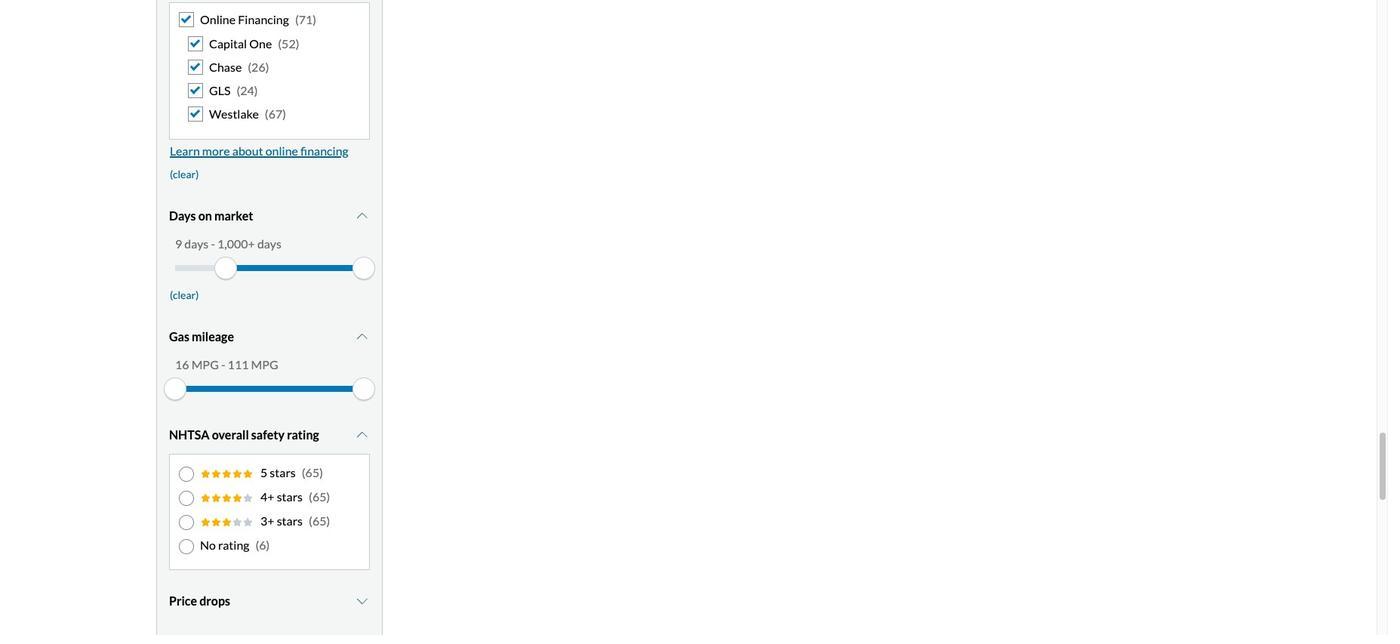 Task type: describe. For each thing, give the bounding box(es) containing it.
days on market button
[[169, 197, 370, 235]]

(65) for 4+ stars
[[309, 490, 330, 504]]

about
[[232, 144, 263, 158]]

(24)
[[237, 83, 258, 97]]

16
[[175, 357, 189, 372]]

mileage
[[192, 330, 234, 344]]

chase (26)
[[209, 60, 269, 74]]

capital
[[209, 36, 247, 50]]

stars for 4+ stars
[[277, 490, 303, 504]]

price
[[169, 594, 197, 608]]

2 days from the left
[[257, 237, 282, 251]]

learn more about online financing button
[[169, 140, 349, 163]]

online financing (71)
[[200, 12, 316, 27]]

no rating (6)
[[200, 538, 270, 552]]

financing
[[238, 12, 289, 27]]

gas mileage
[[169, 330, 234, 344]]

(67)
[[265, 107, 286, 121]]

5
[[261, 465, 268, 480]]

no
[[200, 538, 216, 552]]

(26)
[[248, 60, 269, 74]]

westlake
[[209, 107, 259, 121]]

(6)
[[256, 538, 270, 552]]

(65) for 3+ stars
[[309, 514, 330, 528]]

111
[[228, 357, 249, 372]]

stars for 5 stars
[[270, 465, 296, 480]]

1 mpg from the left
[[192, 357, 219, 372]]

4+
[[261, 490, 275, 504]]

1 vertical spatial rating
[[218, 538, 250, 552]]

- for 1,000+
[[211, 237, 215, 251]]

online
[[200, 12, 236, 27]]

gls
[[209, 83, 231, 97]]

learn
[[170, 144, 200, 158]]

(clear) for 1st (clear) button from the bottom of the page
[[170, 288, 199, 301]]

one
[[249, 36, 272, 50]]

overall
[[212, 428, 249, 442]]

9 days - 1,000+ days
[[175, 237, 282, 251]]

westlake (67)
[[209, 107, 286, 121]]

chase
[[209, 60, 242, 74]]

nhtsa
[[169, 428, 210, 442]]



Task type: vqa. For each thing, say whether or not it's contained in the screenshot.


Task type: locate. For each thing, give the bounding box(es) containing it.
0 vertical spatial chevron down image
[[355, 210, 370, 222]]

1 horizontal spatial rating
[[287, 428, 319, 442]]

-
[[211, 237, 215, 251], [221, 357, 225, 372]]

1 chevron down image from the top
[[355, 210, 370, 222]]

gls (24)
[[209, 83, 258, 97]]

days right 9
[[185, 237, 209, 251]]

1 (clear) from the top
[[170, 168, 199, 180]]

1 vertical spatial stars
[[277, 490, 303, 504]]

mpg right 16
[[192, 357, 219, 372]]

on
[[198, 209, 212, 223]]

learn more about online financing
[[170, 144, 349, 158]]

3 chevron down image from the top
[[355, 429, 370, 441]]

9
[[175, 237, 182, 251]]

financing
[[301, 144, 349, 158]]

days
[[169, 209, 196, 223]]

0 horizontal spatial mpg
[[192, 357, 219, 372]]

0 vertical spatial (65)
[[302, 465, 323, 480]]

mpg right 111
[[251, 357, 278, 372]]

chevron down image
[[355, 210, 370, 222], [355, 331, 370, 343], [355, 429, 370, 441]]

stars right 4+
[[277, 490, 303, 504]]

mpg
[[192, 357, 219, 372], [251, 357, 278, 372]]

- for 111
[[221, 357, 225, 372]]

market
[[214, 209, 253, 223]]

chevron down image inside days on market 'dropdown button'
[[355, 210, 370, 222]]

- left 1,000+
[[211, 237, 215, 251]]

2 vertical spatial (65)
[[309, 514, 330, 528]]

0 horizontal spatial -
[[211, 237, 215, 251]]

(65) right 4+ stars
[[309, 490, 330, 504]]

gas mileage button
[[169, 318, 370, 356]]

rating inside dropdown button
[[287, 428, 319, 442]]

(52)
[[278, 36, 299, 50]]

2 mpg from the left
[[251, 357, 278, 372]]

capital one (52)
[[209, 36, 299, 50]]

days down days on market 'dropdown button'
[[257, 237, 282, 251]]

stars right 3+
[[277, 514, 303, 528]]

(clear) button up gas
[[169, 283, 200, 306]]

online
[[266, 144, 298, 158]]

1 vertical spatial (clear)
[[170, 288, 199, 301]]

(65) right '5 stars'
[[302, 465, 323, 480]]

days on market
[[169, 209, 253, 223]]

2 vertical spatial stars
[[277, 514, 303, 528]]

rating
[[287, 428, 319, 442], [218, 538, 250, 552]]

0 horizontal spatial rating
[[218, 538, 250, 552]]

1 horizontal spatial -
[[221, 357, 225, 372]]

1 vertical spatial (65)
[[309, 490, 330, 504]]

more
[[202, 144, 230, 158]]

- left 111
[[221, 357, 225, 372]]

chevron down image inside gas mileage dropdown button
[[355, 331, 370, 343]]

(clear) up gas
[[170, 288, 199, 301]]

(clear) button
[[169, 163, 200, 185], [169, 283, 200, 306]]

2 chevron down image from the top
[[355, 331, 370, 343]]

1 vertical spatial -
[[221, 357, 225, 372]]

stars
[[270, 465, 296, 480], [277, 490, 303, 504], [277, 514, 303, 528]]

1 horizontal spatial mpg
[[251, 357, 278, 372]]

stars right the 5
[[270, 465, 296, 480]]

1 days from the left
[[185, 237, 209, 251]]

5 stars
[[261, 465, 296, 480]]

rating right safety
[[287, 428, 319, 442]]

(65) right 3+ stars
[[309, 514, 330, 528]]

0 vertical spatial (clear)
[[170, 168, 199, 180]]

nhtsa overall safety rating button
[[169, 416, 370, 454]]

1 (clear) button from the top
[[169, 163, 200, 185]]

2 (clear) from the top
[[170, 288, 199, 301]]

1 horizontal spatial days
[[257, 237, 282, 251]]

drops
[[199, 594, 230, 608]]

2 (clear) button from the top
[[169, 283, 200, 306]]

days
[[185, 237, 209, 251], [257, 237, 282, 251]]

3+ stars
[[261, 514, 303, 528]]

1 vertical spatial chevron down image
[[355, 331, 370, 343]]

1 vertical spatial (clear) button
[[169, 283, 200, 306]]

rating right no
[[218, 538, 250, 552]]

4+ stars
[[261, 490, 303, 504]]

(71)
[[295, 12, 316, 27]]

stars for 3+ stars
[[277, 514, 303, 528]]

(65) for 5 stars
[[302, 465, 323, 480]]

chevron down image
[[355, 595, 370, 607]]

16 mpg - 111 mpg
[[175, 357, 278, 372]]

chevron down image for safety
[[355, 429, 370, 441]]

0 horizontal spatial days
[[185, 237, 209, 251]]

0 vertical spatial rating
[[287, 428, 319, 442]]

(65)
[[302, 465, 323, 480], [309, 490, 330, 504], [309, 514, 330, 528]]

nhtsa overall safety rating
[[169, 428, 319, 442]]

safety
[[251, 428, 285, 442]]

2 vertical spatial chevron down image
[[355, 429, 370, 441]]

price drops
[[169, 594, 230, 608]]

0 vertical spatial -
[[211, 237, 215, 251]]

1,000+
[[217, 237, 255, 251]]

gas
[[169, 330, 189, 344]]

chevron down image inside nhtsa overall safety rating dropdown button
[[355, 429, 370, 441]]

price drops button
[[169, 583, 370, 620]]

(clear) down the learn
[[170, 168, 199, 180]]

0 vertical spatial (clear) button
[[169, 163, 200, 185]]

3+
[[261, 514, 275, 528]]

0 vertical spatial stars
[[270, 465, 296, 480]]

(clear)
[[170, 168, 199, 180], [170, 288, 199, 301]]

(clear) button down the learn
[[169, 163, 200, 185]]

chevron down image for market
[[355, 210, 370, 222]]

(clear) for second (clear) button from the bottom
[[170, 168, 199, 180]]



